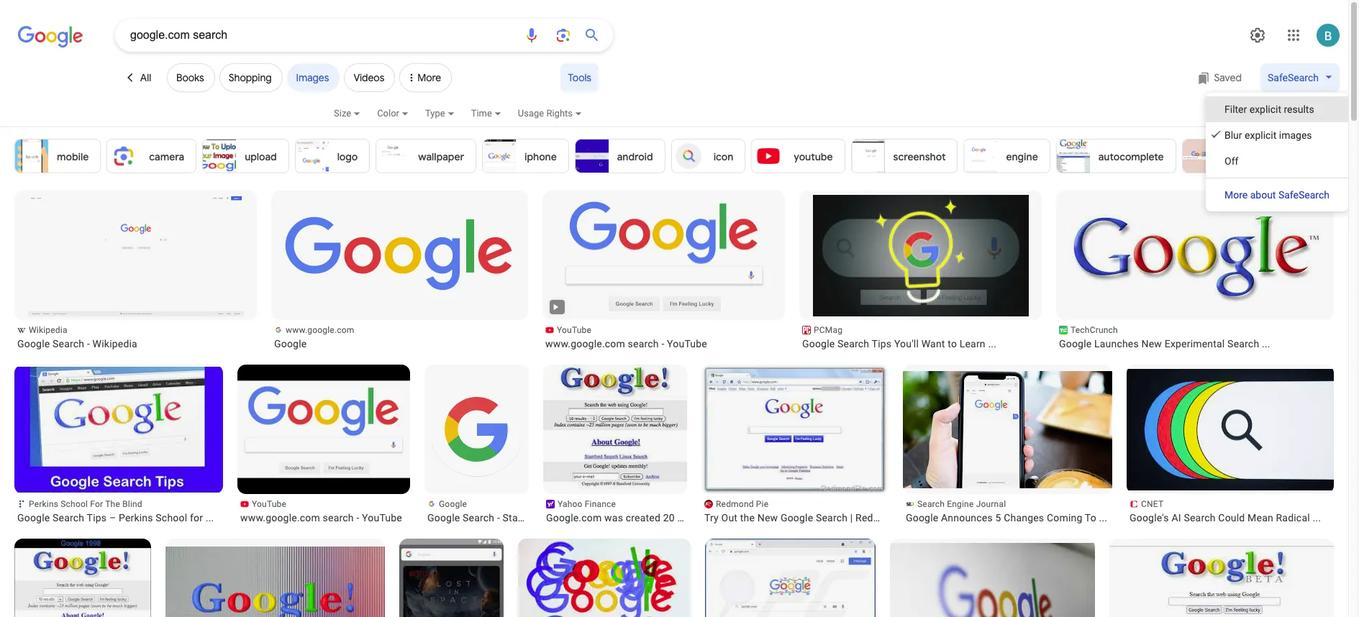 Task type: vqa. For each thing, say whether or not it's contained in the screenshot.


Task type: locate. For each thing, give the bounding box(es) containing it.
mobile link
[[14, 139, 101, 174]]

0 vertical spatial www.google.com search - youtube
[[546, 338, 708, 350]]

... right learn
[[989, 338, 997, 350]]

0 vertical spatial new
[[1142, 338, 1163, 350]]

1 vertical spatial perkins
[[119, 513, 153, 524]]

filter
[[1225, 103, 1248, 115]]

- inside list item
[[87, 338, 90, 350]]

0 vertical spatial www.google.com search - youtube list item
[[543, 191, 785, 351]]

1 vertical spatial tips
[[87, 513, 107, 524]]

images
[[1280, 129, 1313, 141]]

size button
[[334, 106, 377, 130]]

1 horizontal spatial redmond
[[856, 513, 900, 524]]

1 horizontal spatial new
[[1142, 338, 1163, 350]]

2 list from the top
[[14, 191, 1349, 618]]

0 horizontal spatial more
[[418, 71, 441, 84]]

1 the from the left
[[537, 513, 551, 524]]

1 horizontal spatial school
[[156, 513, 187, 524]]

tips for you'll
[[872, 338, 892, 350]]

0 vertical spatial google search - stay in the know with your google app image
[[425, 378, 529, 482]]

explicit right blur
[[1245, 129, 1277, 141]]

0 vertical spatial pie
[[757, 500, 769, 510]]

radical
[[1277, 513, 1311, 524]]

more inside menu
[[1225, 189, 1249, 201]]

- inside list item
[[497, 513, 500, 524]]

1 vertical spatial new
[[758, 513, 778, 524]]

search inside google announces 5 changes coming to ... list item
[[918, 500, 945, 510]]

google search tips you'll want to learn ...
[[803, 338, 997, 350]]

1 vertical spatial more
[[1225, 189, 1249, 201]]

www.google.com for www.google.com search - youtube element to the left
[[240, 513, 320, 524]]

more inside popup button
[[418, 71, 441, 84]]

google.com was created 20 years ago — here's what it looked like when it  first launched element
[[546, 512, 734, 525]]

go to google home image
[[18, 24, 83, 49]]

0 vertical spatial safesearch
[[1268, 72, 1320, 83]]

safesearch right about
[[1279, 189, 1330, 201]]

0 horizontal spatial school
[[61, 500, 88, 510]]

1 horizontal spatial more
[[1225, 189, 1249, 201]]

rights
[[547, 108, 573, 119]]

0 vertical spatial list
[[14, 139, 1360, 174]]

1 horizontal spatial wikipedia
[[93, 338, 137, 350]]

try out the new google search | redmond pie list item
[[702, 365, 917, 525]]

0 horizontal spatial www.google.com search - youtube element
[[240, 512, 407, 525]]

0 vertical spatial www.google.com search - youtube element
[[546, 338, 783, 351]]

pie up try out the new google search | redmond pie element
[[757, 500, 769, 510]]

google search tips – perkins school for the blind element
[[17, 512, 220, 525]]

tips inside list item
[[87, 513, 107, 524]]

1 vertical spatial search
[[323, 513, 354, 524]]

|
[[851, 513, 853, 524]]

1 horizontal spatial tips
[[872, 338, 892, 350]]

screenshot
[[894, 150, 946, 163]]

www.google.com search - youtube element
[[546, 338, 783, 351], [240, 512, 407, 525]]

google search - wikipedia list item
[[14, 191, 257, 351]]

more about safesearch link
[[1208, 182, 1348, 208]]

google for google announces 5 changes coming to ...
[[906, 513, 939, 524]]

google inside list item
[[803, 338, 835, 350]]

camera link
[[107, 139, 197, 174]]

search inside google search tips – perkins school for the blind element
[[53, 513, 84, 524]]

1 vertical spatial wikipedia
[[93, 338, 137, 350]]

pie left announces
[[903, 513, 917, 524]]

None search field
[[0, 18, 613, 52]]

redmond right |
[[856, 513, 900, 524]]

0 horizontal spatial new
[[758, 513, 778, 524]]

1 vertical spatial explicit
[[1245, 129, 1277, 141]]

google for google search tips – perkins school for ...
[[17, 513, 50, 524]]

www.google.com search - youtube list item
[[543, 191, 785, 351], [238, 365, 410, 525]]

images
[[296, 71, 329, 84]]

search by image image
[[555, 27, 572, 44]]

usage rights button
[[518, 106, 599, 130]]

android link
[[575, 139, 666, 174]]

wikipedia
[[29, 325, 67, 335], [93, 338, 137, 350]]

new right launches
[[1142, 338, 1163, 350]]

new down redmond pie
[[758, 513, 778, 524]]

safesearch inside popup button
[[1268, 72, 1320, 83]]

google's ai search could mean radical ...
[[1130, 513, 1322, 524]]

techcrunch
[[1071, 325, 1119, 335]]

www.google.com
[[286, 325, 355, 335], [546, 338, 626, 350], [240, 513, 320, 524]]

tips left you'll
[[872, 338, 892, 350]]

... inside 21 google search tips you'll want to learn | pcmag element
[[989, 338, 997, 350]]

people can now get contact info cut from google search results - bbc news image
[[883, 544, 1099, 618]]

google announces 5 changes coming to ... list item
[[895, 365, 1118, 525]]

... inside google search tips – perkins school for the blind element
[[206, 513, 214, 524]]

to
[[1086, 513, 1097, 524]]

google's ai search could mean radical changes for your internet experience  - cnet element
[[1130, 512, 1332, 525]]

you'll
[[895, 338, 919, 350]]

blur explicit images
[[1225, 129, 1313, 141]]

google search - wikipedia element
[[17, 338, 254, 351]]

2 the from the left
[[741, 513, 755, 524]]

... right ago
[[725, 513, 734, 524]]

0 horizontal spatial pie
[[757, 500, 769, 510]]

new inside list item
[[758, 513, 778, 524]]

0 vertical spatial explicit
[[1250, 103, 1282, 115]]

21 google search tips you'll want to learn | pcmag image
[[814, 195, 1029, 317]]

0 vertical spatial more
[[418, 71, 441, 84]]

1 horizontal spatial search
[[628, 338, 659, 350]]

google's
[[1130, 513, 1170, 524]]

0 vertical spatial redmond
[[716, 500, 754, 510]]

search inside google search - wikipedia "element"
[[53, 338, 84, 350]]

1 vertical spatial list
[[14, 191, 1349, 618]]

tips down for
[[87, 513, 107, 524]]

more
[[418, 71, 441, 84], [1225, 189, 1249, 201]]

pie
[[757, 500, 769, 510], [903, 513, 917, 524]]

1 horizontal spatial www.google.com search - youtube image
[[557, 195, 772, 317]]

time
[[471, 108, 492, 119]]

perkins down the blind
[[119, 513, 153, 524]]

google turns 25: the search engine revolutionised how we access  information, but will it survive ai? image
[[159, 547, 389, 618]]

google's ai search could mean radical ... list item
[[1119, 365, 1335, 525]]

list
[[14, 139, 1360, 174], [14, 191, 1349, 618]]

0 horizontal spatial www.google.com search - youtube image
[[238, 365, 410, 495]]

... down finance
[[604, 513, 613, 524]]

list item
[[1339, 139, 1360, 174]]

search inside 21 google search tips you'll want to learn | pcmag element
[[838, 338, 870, 350]]

google announces 5 changes coming to mobile search element
[[906, 512, 1110, 525]]

google.com
[[546, 513, 602, 524]]

more filters element
[[400, 63, 452, 92]]

1 vertical spatial www.google.com search - youtube image
[[238, 365, 410, 495]]

google search tips – perkins school for ... list item
[[14, 365, 223, 525]]

journal
[[977, 500, 1007, 510]]

google's ai search could mean radical changes for your internet experience  - cnet image
[[1119, 369, 1335, 491]]

engine
[[1007, 150, 1039, 163]]

search
[[53, 338, 84, 350], [838, 338, 870, 350], [1228, 338, 1260, 350], [918, 500, 945, 510], [53, 513, 84, 524], [463, 513, 495, 524], [816, 513, 848, 524], [1185, 513, 1216, 524]]

cnet
[[1142, 500, 1164, 510]]

0 vertical spatial perkins
[[29, 500, 58, 510]]

logo
[[337, 150, 358, 163]]

search inside try out the new google search | redmond pie element
[[816, 513, 848, 524]]

0 horizontal spatial redmond
[[716, 500, 754, 510]]

0 horizontal spatial tips
[[87, 513, 107, 524]]

google element
[[274, 338, 526, 351]]

0 vertical spatial school
[[61, 500, 88, 510]]

changes
[[1004, 513, 1045, 524]]

the right in
[[537, 513, 551, 524]]

1 list from the top
[[14, 139, 1360, 174]]

perkins
[[29, 500, 58, 510], [119, 513, 153, 524]]

0 horizontal spatial www.google.com search - youtube list item
[[238, 365, 410, 525]]

engine
[[948, 500, 974, 510]]

www.google.com search - youtube image inside list item
[[557, 195, 772, 317]]

1 vertical spatial pie
[[903, 513, 917, 524]]

menu
[[1207, 93, 1349, 211]]

www.google.com search - youtube image for the right the www.google.com search - youtube list item
[[557, 195, 772, 317]]

... right radical
[[1313, 513, 1322, 524]]

1 vertical spatial www.google.com
[[546, 338, 626, 350]]

... inside google search - stay in the know with your google app "element"
[[604, 513, 613, 524]]

tips inside list item
[[872, 338, 892, 350]]

stay
[[503, 513, 523, 524]]

google list item
[[271, 191, 528, 351]]

iphone
[[525, 150, 557, 163]]

know
[[554, 513, 579, 524]]

school
[[61, 500, 88, 510], [156, 513, 187, 524]]

icon link
[[671, 139, 746, 174]]

0 vertical spatial search
[[628, 338, 659, 350]]

google
[[17, 338, 50, 350], [274, 338, 307, 350], [803, 338, 835, 350], [1060, 338, 1092, 350], [439, 500, 467, 510], [17, 513, 50, 524], [428, 513, 460, 524], [781, 513, 814, 524], [906, 513, 939, 524]]

2 vertical spatial www.google.com
[[240, 513, 320, 524]]

about
[[1251, 189, 1277, 201]]

1 horizontal spatial www.google.com search - youtube element
[[546, 338, 783, 351]]

... inside google's ai search could mean radical changes for your internet experience  - cnet element
[[1313, 513, 1322, 524]]

experimental
[[1165, 338, 1226, 350]]

1 vertical spatial www.google.com search - youtube list item
[[238, 365, 410, 525]]

search inside google search - stay in the know with your google app "element"
[[463, 513, 495, 524]]

usage rights
[[518, 108, 573, 119]]

safesearch up the results
[[1268, 72, 1320, 83]]

try out the new google search | redmond pie
[[705, 513, 917, 524]]

safesearch button
[[1261, 63, 1340, 92]]

created
[[626, 513, 661, 524]]

screenshot link
[[851, 139, 959, 174]]

- for google search - wikipedia "element"
[[87, 338, 90, 350]]

upload
[[245, 150, 277, 163]]

google image
[[285, 215, 515, 296]]

1 horizontal spatial the
[[741, 513, 755, 524]]

0 vertical spatial www.google.com search - youtube image
[[557, 195, 772, 317]]

search for www.google.com search - youtube element to the left
[[323, 513, 354, 524]]

www.google.com search - youtube image
[[557, 195, 772, 317], [238, 365, 410, 495]]

more up the type
[[418, 71, 441, 84]]

list containing google search - wikipedia
[[14, 191, 1349, 618]]

coming
[[1047, 513, 1083, 524]]

0 horizontal spatial wikipedia
[[29, 325, 67, 335]]

... right to
[[1100, 513, 1108, 524]]

-
[[87, 338, 90, 350], [662, 338, 665, 350], [357, 513, 360, 524], [497, 513, 500, 524]]

more for more about safesearch
[[1225, 189, 1249, 201]]

perkins left for
[[29, 500, 58, 510]]

... right for
[[206, 513, 214, 524]]

0 horizontal spatial search
[[323, 513, 354, 524]]

google.com redirect - simple removal instructions, search engine fix  (updated) image
[[706, 539, 876, 618]]

google for google launches new experimental search ...
[[1060, 338, 1092, 350]]

filter explicit results
[[1225, 103, 1315, 115]]

redmond up out
[[716, 500, 754, 510]]

0 horizontal spatial www.google.com search - youtube
[[240, 513, 402, 524]]

more left about
[[1225, 189, 1249, 201]]

books link
[[167, 63, 215, 92]]

time button
[[471, 106, 518, 130]]

google search tips you'll want to learn ... list item
[[800, 191, 1042, 351]]

1 horizontal spatial www.google.com search - youtube
[[546, 338, 708, 350]]

the down redmond pie
[[741, 513, 755, 524]]

... right experimental
[[1263, 338, 1271, 350]]

1 vertical spatial www.google.com search - youtube element
[[240, 512, 407, 525]]

...
[[989, 338, 997, 350], [1263, 338, 1271, 350], [206, 513, 214, 524], [604, 513, 613, 524], [725, 513, 734, 524], [1100, 513, 1108, 524], [1313, 513, 1322, 524]]

videos link
[[344, 63, 395, 92]]

upload link
[[202, 139, 289, 174]]

saved
[[1215, 71, 1243, 84]]

the inside list item
[[741, 513, 755, 524]]

try out the new google search | redmond pie image
[[702, 365, 889, 495]]

youtube
[[794, 150, 833, 163]]

0 vertical spatial www.google.com
[[286, 325, 355, 335]]

explicit inside 'link'
[[1245, 129, 1277, 141]]

safesearch
[[1268, 72, 1320, 83], [1279, 189, 1330, 201]]

0 vertical spatial tips
[[872, 338, 892, 350]]

0 horizontal spatial the
[[537, 513, 551, 524]]

color
[[377, 108, 400, 119]]

explicit up blur explicit images
[[1250, 103, 1282, 115]]

iphone link
[[482, 139, 569, 174]]

google search tips – perkins school for ...
[[17, 513, 214, 524]]

yahoo
[[558, 500, 583, 510]]

yahoo finance
[[558, 500, 616, 510]]

google search - stay in the know with your google app image
[[425, 378, 529, 482], [400, 539, 504, 618]]



Task type: describe. For each thing, give the bounding box(es) containing it.
was
[[605, 513, 623, 524]]

videos
[[354, 71, 385, 84]]

finance
[[585, 500, 616, 510]]

more about safesearch
[[1225, 189, 1330, 201]]

shopping
[[229, 71, 272, 84]]

1 horizontal spatial perkins
[[119, 513, 153, 524]]

mobile
[[57, 150, 89, 163]]

search inside google launches new experimental search features for tracking your online  purchases, reservations & events from gmail | techcrunch element
[[1228, 338, 1260, 350]]

google launches new experimental search features for tracking your online  purchases, reservations & events from gmail | techcrunch image
[[1071, 204, 1321, 308]]

size
[[334, 108, 351, 119]]

google search - stay in the know with ...
[[428, 513, 613, 524]]

the inside "element"
[[537, 513, 551, 524]]

wikipedia inside "element"
[[93, 338, 137, 350]]

camera
[[149, 150, 184, 163]]

search engine journal
[[918, 500, 1007, 510]]

google launches new experimental search features for tracking your online  purchases, reservations & events from gmail | techcrunch element
[[1060, 338, 1332, 351]]

1 vertical spatial school
[[156, 513, 187, 524]]

try out the new google search | redmond pie element
[[705, 512, 917, 525]]

... inside google launches new experimental search features for tracking your online  purchases, reservations & events from gmail | techcrunch element
[[1263, 338, 1271, 350]]

blind
[[122, 500, 142, 510]]

pcmag
[[814, 325, 843, 335]]

with
[[582, 513, 602, 524]]

perkins school for the blind
[[29, 500, 142, 510]]

try
[[705, 513, 719, 524]]

bar
[[1225, 150, 1241, 163]]

years
[[678, 513, 703, 524]]

more button
[[400, 52, 457, 98]]

blur
[[1225, 129, 1243, 141]]

explicit for filter
[[1250, 103, 1282, 115]]

to
[[948, 338, 958, 350]]

new inside list item
[[1142, 338, 1163, 350]]

5
[[996, 513, 1002, 524]]

logo link
[[295, 139, 370, 174]]

wallpaper link
[[376, 139, 477, 174]]

- for google search - stay in the know with your google app "element"
[[497, 513, 500, 524]]

shopping link
[[219, 63, 283, 92]]

autocomplete
[[1099, 150, 1165, 163]]

Search text field
[[130, 23, 515, 48]]

... inside google.com was created 20 years ago — here's what it looked like when it  first launched element
[[725, 513, 734, 524]]

www.google.com inside google list item
[[286, 325, 355, 335]]

blur explicit images link
[[1208, 122, 1348, 148]]

off
[[1225, 155, 1239, 167]]

google launches new experimental search ... list item
[[1057, 191, 1335, 351]]

google.com was created 20 years ago ...
[[546, 513, 734, 524]]

click for video information tooltip
[[551, 302, 562, 313]]

google for google search - wikipedia
[[17, 338, 50, 350]]

1 horizontal spatial www.google.com search - youtube list item
[[543, 191, 785, 351]]

redmond pie
[[716, 500, 769, 510]]

bar link
[[1183, 139, 1253, 174]]

1 vertical spatial safesearch
[[1279, 189, 1330, 201]]

next image
[[1325, 145, 1353, 174]]

google.com was created 20 years ago ... list item
[[532, 365, 734, 525]]

list containing mobile
[[14, 139, 1360, 174]]

wallpaper
[[418, 150, 464, 163]]

1 vertical spatial www.google.com search - youtube
[[240, 513, 402, 524]]

web image
[[1259, 140, 1293, 173]]

google search - stay in the know with your google app image inside google search - stay in the know with ... list item
[[425, 378, 529, 482]]

engine link
[[964, 139, 1051, 174]]

google launches new experimental search ...
[[1060, 338, 1271, 350]]

type button
[[425, 106, 471, 130]]

youtube link
[[752, 139, 846, 174]]

google for google search - stay in the know with ...
[[428, 513, 460, 524]]

out
[[722, 513, 738, 524]]

google announces 5 changes coming to ...
[[906, 513, 1108, 524]]

type
[[425, 108, 445, 119]]

www.google.com for the rightmost www.google.com search - youtube element
[[546, 338, 626, 350]]

google.com was created 20 years ago — here's what it looked like when it  first launched image
[[532, 365, 696, 495]]

1 vertical spatial google search - stay in the know with your google app image
[[400, 539, 504, 618]]

announces
[[942, 513, 993, 524]]

search for the rightmost www.google.com search - youtube element
[[628, 338, 659, 350]]

mean
[[1248, 513, 1274, 524]]

1 horizontal spatial pie
[[903, 513, 917, 524]]

21 google search tips you'll want to learn | pcmag element
[[803, 338, 1040, 351]]

all link
[[115, 63, 163, 92]]

google search tips – perkins school for the blind image
[[14, 367, 223, 493]]

tips for –
[[87, 513, 107, 524]]

google search - wikipedia
[[17, 338, 137, 350]]

google for google element
[[274, 338, 307, 350]]

–
[[109, 513, 116, 524]]

20
[[664, 513, 675, 524]]

google search - stay in the know with your google app element
[[428, 512, 613, 525]]

color button
[[377, 106, 425, 130]]

menu containing filter explicit results
[[1207, 93, 1349, 211]]

google announces 5 changes coming to mobile search image
[[895, 371, 1118, 489]]

... inside 'google announces 5 changes coming to mobile search' element
[[1100, 513, 1108, 524]]

autocomplete link
[[1057, 139, 1177, 174]]

0 horizontal spatial perkins
[[29, 500, 58, 510]]

www.google.com search - youtube image for leftmost the www.google.com search - youtube list item
[[238, 365, 410, 495]]

results
[[1285, 103, 1315, 115]]

off link
[[1208, 148, 1348, 174]]

want
[[922, 338, 946, 350]]

android
[[617, 150, 653, 163]]

google search - stay in the know with ... list item
[[425, 365, 613, 525]]

google hopes ai can turn search into a conversation | wired image
[[518, 539, 691, 618]]

0 vertical spatial wikipedia
[[29, 325, 67, 335]]

- for www.google.com search - youtube element to the left
[[357, 513, 360, 524]]

- for the rightmost www.google.com search - youtube element
[[662, 338, 665, 350]]

explicit for blur
[[1245, 129, 1277, 141]]

search inside google's ai search could mean radical changes for your internet experience  - cnet element
[[1185, 513, 1216, 524]]

what is google? image
[[14, 539, 151, 618]]

learn
[[960, 338, 986, 350]]

all
[[140, 71, 151, 84]]

in
[[526, 513, 534, 524]]

for
[[190, 513, 203, 524]]

quick settings image
[[1250, 27, 1267, 44]]

click for video information image
[[551, 302, 561, 313]]

filter explicit results link
[[1208, 96, 1348, 122]]

ai
[[1172, 513, 1182, 524]]

saved link
[[1191, 63, 1250, 92]]

here's what google looked like 25 years ago | safer search image
[[1110, 546, 1335, 618]]

for
[[90, 500, 103, 510]]

usage
[[518, 108, 544, 119]]

1 vertical spatial redmond
[[856, 513, 900, 524]]

tools button
[[561, 63, 599, 92]]

more for more
[[418, 71, 441, 84]]

the
[[105, 500, 120, 510]]

google search - wikipedia image
[[28, 195, 244, 317]]

google for google search tips you'll want to learn ...
[[803, 338, 835, 350]]



